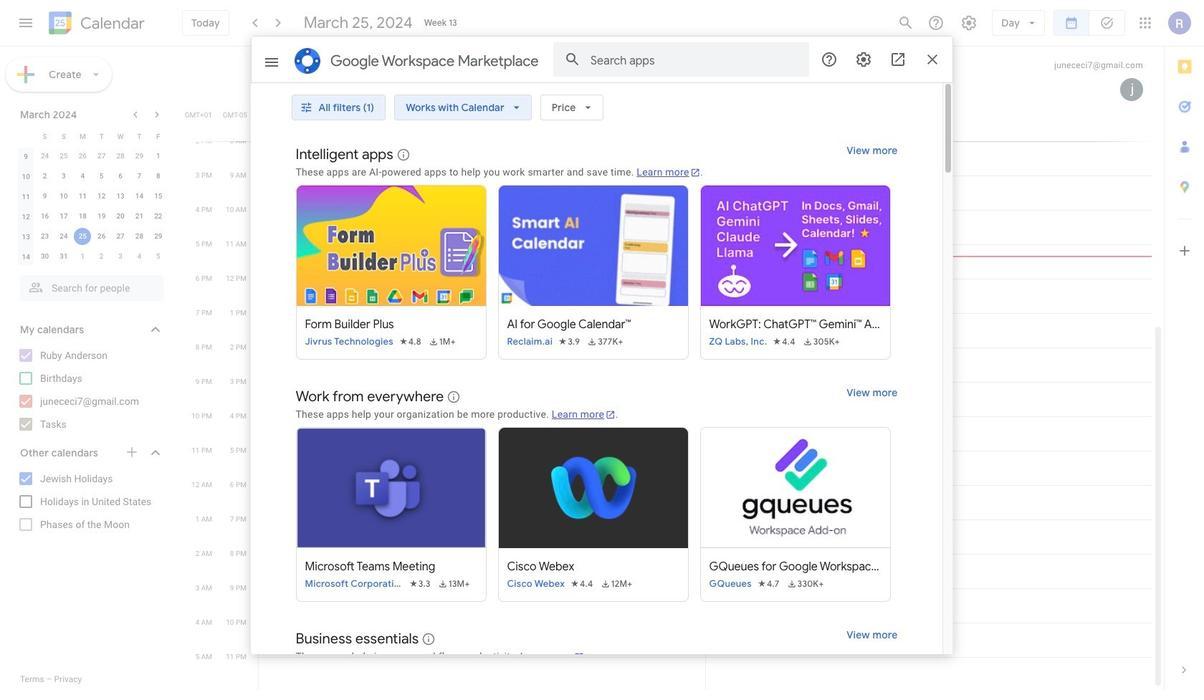 Task type: locate. For each thing, give the bounding box(es) containing it.
my calendars list
[[3, 344, 178, 436]]

0 horizontal spatial cell
[[73, 227, 92, 247]]

21 element
[[131, 208, 148, 225]]

0 vertical spatial column header
[[259, 47, 706, 107]]

15 element
[[150, 188, 167, 205]]

row up february 26 element
[[16, 126, 168, 146]]

17 element
[[55, 208, 72, 225]]

6 element
[[112, 168, 129, 185]]

march 2024 grid
[[14, 126, 168, 267]]

cell
[[259, 107, 706, 141], [73, 227, 92, 247]]

february 24 element
[[36, 148, 53, 165]]

row down 26 element
[[16, 247, 168, 267]]

april 4 element
[[131, 248, 148, 265]]

1 horizontal spatial column header
[[259, 47, 706, 107]]

other calendars list
[[3, 468, 178, 537]]

7 element
[[131, 168, 148, 185]]

row down 19 element
[[16, 227, 168, 247]]

column header
[[259, 47, 706, 107], [16, 126, 35, 146]]

25, today element
[[74, 228, 91, 245]]

grid
[[184, 47, 1165, 691]]

18 element
[[74, 208, 91, 225]]

9 element
[[36, 188, 53, 205]]

1 horizontal spatial cell
[[259, 107, 706, 141]]

12 element
[[93, 188, 110, 205]]

28 element
[[131, 228, 148, 245]]

1 vertical spatial column header
[[16, 126, 35, 146]]

10 element
[[55, 188, 72, 205]]

1 vertical spatial cell
[[73, 227, 92, 247]]

row group inside march 2024 grid
[[16, 146, 168, 267]]

27 element
[[112, 228, 129, 245]]

april 1 element
[[74, 248, 91, 265]]

row up 12 element
[[16, 166, 168, 186]]

row up 5 element
[[16, 146, 168, 166]]

0 horizontal spatial column header
[[16, 126, 35, 146]]

cell inside march 2024 grid
[[73, 227, 92, 247]]

heading
[[77, 15, 145, 32]]

3 element
[[55, 168, 72, 185]]

14 element
[[131, 188, 148, 205]]

20 element
[[112, 208, 129, 225]]

tab list
[[1166, 47, 1205, 651]]

april 2 element
[[93, 248, 110, 265]]

row
[[16, 126, 168, 146], [16, 146, 168, 166], [16, 166, 168, 186], [16, 186, 168, 207], [16, 207, 168, 227], [16, 227, 168, 247], [16, 247, 168, 267]]

2 element
[[36, 168, 53, 185]]

None search field
[[0, 270, 178, 301]]

february 29 element
[[131, 148, 148, 165]]

row group
[[16, 146, 168, 267]]

row down 5 element
[[16, 186, 168, 207]]

29 element
[[150, 228, 167, 245]]

row up 26 element
[[16, 207, 168, 227]]

1 row from the top
[[16, 126, 168, 146]]



Task type: vqa. For each thing, say whether or not it's contained in the screenshot.
Settings
no



Task type: describe. For each thing, give the bounding box(es) containing it.
22 element
[[150, 208, 167, 225]]

6 row from the top
[[16, 227, 168, 247]]

11 element
[[74, 188, 91, 205]]

13 element
[[112, 188, 129, 205]]

5 element
[[93, 168, 110, 185]]

30 element
[[36, 248, 53, 265]]

february 27 element
[[93, 148, 110, 165]]

8 element
[[150, 168, 167, 185]]

1 element
[[150, 148, 167, 165]]

23 element
[[36, 228, 53, 245]]

3 row from the top
[[16, 166, 168, 186]]

calendar element
[[46, 9, 145, 40]]

column header inside march 2024 grid
[[16, 126, 35, 146]]

april 3 element
[[112, 248, 129, 265]]

0 vertical spatial cell
[[259, 107, 706, 141]]

19 element
[[93, 208, 110, 225]]

heading inside calendar element
[[77, 15, 145, 32]]

4 element
[[74, 168, 91, 185]]

february 28 element
[[112, 148, 129, 165]]

2 row from the top
[[16, 146, 168, 166]]

24 element
[[55, 228, 72, 245]]

5 row from the top
[[16, 207, 168, 227]]

main drawer image
[[17, 14, 34, 32]]

4 row from the top
[[16, 186, 168, 207]]

16 element
[[36, 208, 53, 225]]

7 row from the top
[[16, 247, 168, 267]]

26 element
[[93, 228, 110, 245]]

february 26 element
[[74, 148, 91, 165]]

february 25 element
[[55, 148, 72, 165]]

31 element
[[55, 248, 72, 265]]

april 5 element
[[150, 248, 167, 265]]



